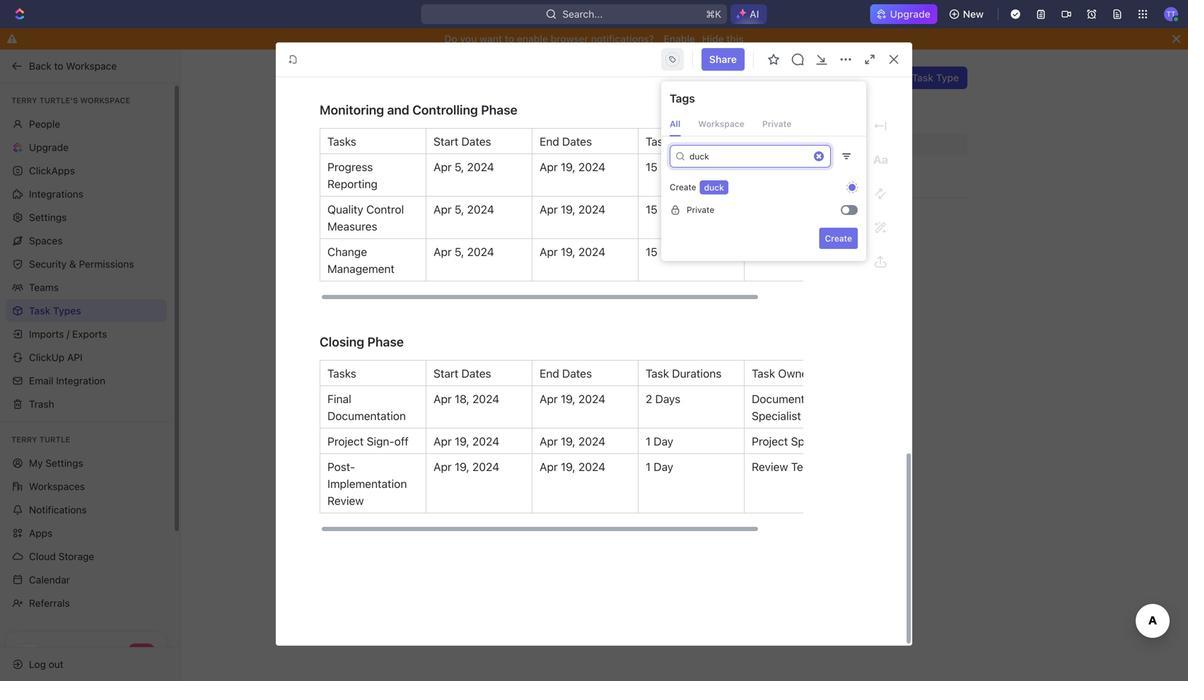 Task type: describe. For each thing, give the bounding box(es) containing it.
review inside post- implementation review
[[328, 494, 364, 508]]

specialist
[[752, 409, 801, 423]]

create task type button
[[859, 66, 968, 89]]

1 vertical spatial phase
[[367, 334, 404, 349]]

customers,
[[522, 108, 574, 120]]

want
[[480, 33, 502, 45]]

tasks up progress
[[328, 135, 356, 148]]

integrations link
[[6, 183, 167, 205]]

icons
[[701, 93, 725, 105]]

dropdown menu image
[[847, 182, 858, 193]]

project for project sign-off
[[328, 435, 364, 448]]

search...
[[563, 8, 603, 20]]

names
[[648, 93, 679, 105]]

1 horizontal spatial for
[[489, 93, 501, 105]]

back
[[29, 60, 51, 72]]

task up specialist
[[752, 367, 775, 380]]

back to workspace button
[[6, 55, 168, 77]]

referrals
[[29, 597, 70, 609]]

things
[[443, 108, 471, 120]]

&
[[69, 258, 76, 270]]

project for project sponsor
[[752, 435, 788, 448]]

my settings link
[[6, 452, 167, 475]]

change manager
[[752, 245, 840, 259]]

log out
[[29, 659, 64, 670]]

my settings
[[29, 457, 83, 469]]

do you want to enable browser notifications? enable hide this
[[445, 33, 744, 45]]

upgrade for the bottommost upgrade link
[[29, 141, 69, 153]]

do
[[445, 33, 458, 45]]

apr 5, 2024 for progress reporting
[[434, 160, 494, 174]]

imports / exports link
[[6, 323, 167, 346]]

imports
[[29, 328, 64, 340]]

(default)
[[457, 172, 491, 182]]

clickup for task
[[809, 170, 845, 182]]

tags
[[670, 92, 695, 105]]

1 vertical spatial for
[[428, 108, 440, 120]]

sign-
[[367, 435, 394, 448]]

1 day for project
[[646, 435, 674, 448]]

tasks can be used for anything in clickup. customize names and icons of tasks to use them for things like epics, customers, people, invoices, 1on1s.
[[402, 93, 796, 120]]

workspace inside button
[[66, 60, 117, 72]]

workspaces
[[29, 481, 85, 492]]

can
[[430, 93, 447, 105]]

5, for quality control measures
[[455, 203, 464, 216]]

end dates for apr 18, 2024
[[540, 367, 592, 380]]

them
[[402, 108, 425, 120]]

project controller
[[752, 160, 842, 174]]

0 vertical spatial types
[[441, 68, 487, 88]]

clickup for milestone
[[809, 213, 845, 225]]

task types link
[[6, 300, 167, 322]]

notifications link
[[6, 499, 167, 521]]

0 vertical spatial private
[[762, 119, 792, 129]]

1 vertical spatial settings
[[45, 457, 83, 469]]

5, for change management
[[455, 245, 464, 259]]

post- implementation review
[[328, 460, 410, 508]]

email integration
[[29, 375, 105, 387]]

apr 5, 2024 for quality control measures
[[434, 203, 494, 216]]

2 15 days from the top
[[646, 203, 686, 216]]

clickup.
[[556, 93, 595, 105]]

0 vertical spatial settings
[[29, 211, 67, 223]]

customize
[[597, 93, 646, 105]]

1on1s.
[[657, 108, 685, 120]]

closing
[[320, 334, 364, 349]]

clickup api
[[29, 352, 83, 363]]

monitoring
[[320, 102, 384, 117]]

owner for specialist
[[778, 367, 812, 380]]

share
[[709, 53, 737, 65]]

1 vertical spatial documentation
[[328, 409, 406, 423]]

Search or create tags... text field
[[678, 146, 809, 167]]

people,
[[577, 108, 611, 120]]

durations for 2 days
[[672, 367, 722, 380]]

api
[[67, 352, 83, 363]]

log out button
[[6, 653, 168, 676]]

used
[[464, 93, 486, 105]]

final documentation
[[328, 392, 406, 423]]

like
[[474, 108, 489, 120]]

day for project
[[654, 435, 674, 448]]

log
[[29, 659, 46, 670]]

apr 19, 2024 for post- implementation review
[[540, 460, 606, 474]]

control
[[366, 203, 404, 216]]

integration
[[56, 375, 105, 387]]

new
[[963, 8, 984, 20]]

0 vertical spatial review
[[752, 460, 788, 474]]

email integration link
[[6, 370, 167, 392]]

clear search image
[[814, 151, 824, 161]]

end for apr 5, 2024
[[540, 135, 559, 148]]

progress reporting
[[328, 160, 378, 191]]

task down teams
[[29, 305, 50, 317]]

hide
[[702, 33, 724, 45]]

durations for 15 days
[[672, 135, 722, 148]]

0 horizontal spatial types
[[53, 305, 81, 317]]

of
[[728, 93, 737, 105]]

trash link
[[6, 393, 167, 416]]

/
[[67, 328, 70, 340]]

apps
[[29, 527, 53, 539]]

15 for project
[[646, 160, 658, 174]]

notifications?
[[591, 33, 654, 45]]

calendar link
[[6, 569, 167, 591]]

measures
[[328, 220, 377, 233]]

this
[[727, 33, 744, 45]]

0 horizontal spatial create
[[670, 182, 696, 192]]

apr 19, 2024 for project sign-off
[[540, 435, 606, 448]]

1 horizontal spatial phase
[[481, 102, 518, 117]]

day for review
[[654, 460, 674, 474]]

tasks up them
[[402, 93, 428, 105]]

you
[[460, 33, 477, 45]]

enable
[[517, 33, 548, 45]]

progress
[[328, 160, 373, 174]]

project sign-off
[[328, 435, 409, 448]]

19, for final documentation
[[561, 392, 576, 406]]

cloud
[[29, 551, 56, 562]]



Task type: vqa. For each thing, say whether or not it's contained in the screenshot.


Task type: locate. For each thing, give the bounding box(es) containing it.
2 task durations from the top
[[646, 367, 722, 380]]

apr 19, 2024 for quality control measures
[[540, 203, 606, 216]]

and left can at the left top of the page
[[387, 102, 409, 117]]

2 day from the top
[[654, 460, 674, 474]]

2 vertical spatial to
[[768, 93, 777, 105]]

epics,
[[492, 108, 519, 120]]

1 vertical spatial durations
[[672, 367, 722, 380]]

clickup down the clear search icon on the top of page
[[809, 170, 845, 182]]

project up post-
[[328, 435, 364, 448]]

1 vertical spatial start dates
[[434, 367, 491, 380]]

1 15 from the top
[[646, 160, 658, 174]]

create task type
[[878, 72, 959, 83]]

1 task durations from the top
[[646, 135, 722, 148]]

review down implementation
[[328, 494, 364, 508]]

0 horizontal spatial task types
[[29, 305, 81, 317]]

2 5, from the top
[[455, 203, 464, 216]]

create left type
[[878, 72, 910, 83]]

0 horizontal spatial and
[[387, 102, 409, 117]]

apr 19, 2024 for final documentation
[[540, 392, 606, 406]]

0 horizontal spatial review
[[328, 494, 364, 508]]

3 15 from the top
[[646, 245, 658, 259]]

end dates
[[540, 135, 592, 148], [540, 367, 592, 380]]

documentation specialist
[[752, 392, 833, 423]]

1 5, from the top
[[455, 160, 464, 174]]

create
[[878, 72, 910, 83], [670, 182, 696, 192], [825, 233, 852, 243]]

quality
[[328, 203, 363, 216]]

to left use
[[768, 93, 777, 105]]

start
[[434, 135, 459, 148], [434, 367, 459, 380]]

2 task owner from the top
[[752, 367, 812, 380]]

durations
[[672, 135, 722, 148], [672, 367, 722, 380]]

2 durations from the top
[[672, 367, 722, 380]]

0 vertical spatial workspace
[[66, 60, 117, 72]]

task types inside task types link
[[29, 305, 81, 317]]

2 vertical spatial apr 5, 2024
[[434, 245, 494, 259]]

change
[[328, 245, 367, 259], [752, 245, 792, 259]]

15 days
[[646, 160, 686, 174], [646, 203, 686, 216], [646, 245, 686, 259]]

0 vertical spatial 1 day
[[646, 435, 674, 448]]

1 vertical spatial upgrade link
[[6, 136, 167, 159]]

1 vertical spatial review
[[328, 494, 364, 508]]

1 horizontal spatial private
[[762, 119, 792, 129]]

monitoring and controlling phase
[[320, 102, 518, 117]]

management
[[328, 262, 395, 276]]

2 end dates from the top
[[540, 367, 592, 380]]

start for 5,
[[434, 135, 459, 148]]

task durations down all
[[646, 135, 722, 148]]

0 vertical spatial end
[[540, 135, 559, 148]]

2 vertical spatial 15 days
[[646, 245, 686, 259]]

exports
[[72, 328, 107, 340]]

upgrade link
[[870, 4, 938, 24], [6, 136, 167, 159]]

start dates for 18,
[[434, 367, 491, 380]]

upgrade up clickapps in the left of the page
[[29, 141, 69, 153]]

browser
[[551, 33, 589, 45]]

durations down all
[[672, 135, 722, 148]]

settings up workspaces
[[45, 457, 83, 469]]

1 vertical spatial clickup
[[809, 213, 845, 225]]

end
[[540, 135, 559, 148], [540, 367, 559, 380]]

owner
[[778, 135, 812, 148], [778, 367, 812, 380]]

closing phase
[[320, 334, 404, 349]]

0 vertical spatial durations
[[672, 135, 722, 148]]

to right back
[[54, 60, 63, 72]]

people link
[[6, 113, 167, 135]]

and left icons
[[681, 93, 698, 105]]

0 horizontal spatial to
[[54, 60, 63, 72]]

0 horizontal spatial change
[[328, 245, 367, 259]]

upgrade left new button
[[890, 8, 931, 20]]

0 vertical spatial phase
[[481, 102, 518, 117]]

0 horizontal spatial phase
[[367, 334, 404, 349]]

1 horizontal spatial create
[[825, 233, 852, 243]]

review team
[[752, 460, 819, 474]]

1 for review
[[646, 460, 651, 474]]

manager
[[795, 245, 840, 259]]

documentation inside documentation specialist
[[752, 392, 830, 406]]

0 vertical spatial 15 days
[[646, 160, 686, 174]]

1 vertical spatial create
[[670, 182, 696, 192]]

integrations
[[29, 188, 83, 200]]

task owner for project
[[752, 135, 812, 148]]

apr 19, 2024
[[540, 160, 606, 174], [540, 203, 606, 216], [540, 245, 606, 259], [540, 392, 606, 406], [434, 435, 499, 448], [540, 435, 606, 448], [434, 460, 499, 474], [540, 460, 606, 474]]

1 vertical spatial end
[[540, 367, 559, 380]]

1 vertical spatial end dates
[[540, 367, 592, 380]]

2 horizontal spatial to
[[768, 93, 777, 105]]

2 days
[[646, 392, 681, 406]]

1 15 days from the top
[[646, 160, 686, 174]]

1 vertical spatial start
[[434, 367, 459, 380]]

19, for progress reporting
[[561, 160, 576, 174]]

1 start from the top
[[434, 135, 459, 148]]

apr
[[434, 160, 452, 174], [540, 160, 558, 174], [434, 203, 452, 216], [540, 203, 558, 216], [434, 245, 452, 259], [540, 245, 558, 259], [434, 392, 452, 406], [540, 392, 558, 406], [434, 435, 452, 448], [540, 435, 558, 448], [434, 460, 452, 474], [540, 460, 558, 474]]

spaces link
[[6, 230, 167, 252]]

2
[[646, 392, 652, 406]]

1 vertical spatial private
[[687, 205, 715, 215]]

1 horizontal spatial review
[[752, 460, 788, 474]]

1 1 from the top
[[646, 435, 651, 448]]

implementation
[[328, 477, 407, 491]]

2 start dates from the top
[[434, 367, 491, 380]]

0 vertical spatial start
[[434, 135, 459, 148]]

1 vertical spatial 15 days
[[646, 203, 686, 216]]

1 horizontal spatial workspace
[[698, 119, 745, 129]]

use
[[780, 93, 796, 105]]

teams
[[29, 282, 59, 293]]

5,
[[455, 160, 464, 174], [455, 203, 464, 216], [455, 245, 464, 259]]

day
[[654, 435, 674, 448], [654, 460, 674, 474]]

controller
[[791, 160, 842, 174]]

change inside change management
[[328, 245, 367, 259]]

task owner up project controller on the top right
[[752, 135, 812, 148]]

people
[[29, 118, 60, 130]]

2 1 day from the top
[[646, 460, 674, 474]]

types up be
[[441, 68, 487, 88]]

2 apr 5, 2024 from the top
[[434, 203, 494, 216]]

19, for post- implementation review
[[561, 460, 576, 474]]

project for project controller
[[752, 160, 788, 174]]

apr 19, 2024 for change management
[[540, 245, 606, 259]]

1 owner from the top
[[778, 135, 812, 148]]

task types up can at the left top of the page
[[402, 68, 487, 88]]

0 horizontal spatial documentation
[[328, 409, 406, 423]]

private down the duck on the right
[[687, 205, 715, 215]]

2 vertical spatial create
[[825, 233, 852, 243]]

team
[[791, 460, 819, 474]]

1 change from the left
[[328, 245, 367, 259]]

19, for quality control measures
[[561, 203, 576, 216]]

task up 2 days
[[646, 367, 669, 380]]

1 vertical spatial upgrade
[[29, 141, 69, 153]]

apps link
[[6, 522, 167, 545]]

1 vertical spatial apr 5, 2024
[[434, 203, 494, 216]]

1 1 day from the top
[[646, 435, 674, 448]]

documentation up project sign-off
[[328, 409, 406, 423]]

0 vertical spatial task owner
[[752, 135, 812, 148]]

days
[[661, 160, 686, 174], [661, 203, 686, 216], [661, 245, 686, 259], [655, 392, 681, 406]]

0 vertical spatial day
[[654, 435, 674, 448]]

task up can at the left top of the page
[[402, 68, 437, 88]]

2 vertical spatial 15
[[646, 245, 658, 259]]

for up the epics,
[[489, 93, 501, 105]]

1 end from the top
[[540, 135, 559, 148]]

by
[[821, 139, 830, 149]]

15 days for project
[[646, 160, 686, 174]]

notifications
[[29, 504, 87, 516]]

durations up 2 days
[[672, 367, 722, 380]]

2 vertical spatial 5,
[[455, 245, 464, 259]]

security
[[29, 258, 67, 270]]

task left type
[[912, 72, 934, 83]]

apr 5, 2024 up milestone
[[434, 160, 494, 174]]

create left the duck on the right
[[670, 182, 696, 192]]

2 horizontal spatial create
[[878, 72, 910, 83]]

name
[[410, 139, 433, 149]]

1 horizontal spatial upgrade
[[890, 8, 931, 20]]

1 vertical spatial 1
[[646, 460, 651, 474]]

0 vertical spatial upgrade
[[890, 8, 931, 20]]

1 vertical spatial 15
[[646, 203, 658, 216]]

back to workspace
[[29, 60, 117, 72]]

and
[[681, 93, 698, 105], [387, 102, 409, 117]]

0 vertical spatial upgrade link
[[870, 4, 938, 24]]

task left created
[[752, 135, 775, 148]]

project down created
[[752, 160, 788, 174]]

1 task owner from the top
[[752, 135, 812, 148]]

5, up milestone
[[455, 160, 464, 174]]

1 horizontal spatial and
[[681, 93, 698, 105]]

2 end from the top
[[540, 367, 559, 380]]

start right name
[[434, 135, 459, 148]]

security & permissions link
[[6, 253, 167, 276]]

calendar
[[29, 574, 70, 586]]

1 start dates from the top
[[434, 135, 491, 148]]

0 vertical spatial for
[[489, 93, 501, 105]]

0 vertical spatial to
[[505, 33, 514, 45]]

to
[[505, 33, 514, 45], [54, 60, 63, 72], [768, 93, 777, 105]]

start dates up 18,
[[434, 367, 491, 380]]

phase right closing
[[367, 334, 404, 349]]

tasks up the final
[[328, 367, 356, 380]]

task owner up documentation specialist
[[752, 367, 812, 380]]

change for change management
[[328, 245, 367, 259]]

to inside button
[[54, 60, 63, 72]]

task durations up 2 days
[[646, 367, 722, 380]]

1 day
[[646, 435, 674, 448], [646, 460, 674, 474]]

be
[[449, 93, 461, 105]]

change up management
[[328, 245, 367, 259]]

1 day from the top
[[654, 435, 674, 448]]

0 vertical spatial 15
[[646, 160, 658, 174]]

5, down task (default)
[[455, 203, 464, 216]]

workspace right back
[[66, 60, 117, 72]]

to inside tasks can be used for anything in clickup. customize names and icons of tasks to use them for things like epics, customers, people, invoices, 1on1s.
[[768, 93, 777, 105]]

0 vertical spatial owner
[[778, 135, 812, 148]]

task owner for documentation
[[752, 367, 812, 380]]

1 vertical spatial 1 day
[[646, 460, 674, 474]]

for down can at the left top of the page
[[428, 108, 440, 120]]

3 apr 5, 2024 from the top
[[434, 245, 494, 259]]

1 vertical spatial task types
[[29, 305, 81, 317]]

create for create task type
[[878, 72, 910, 83]]

end dates for apr 5, 2024
[[540, 135, 592, 148]]

start dates
[[434, 135, 491, 148], [434, 367, 491, 380]]

for
[[489, 93, 501, 105], [428, 108, 440, 120]]

end for apr 18, 2024
[[540, 367, 559, 380]]

created
[[787, 139, 818, 149]]

2 start from the top
[[434, 367, 459, 380]]

workspace down icons
[[698, 119, 745, 129]]

and inside tasks can be used for anything in clickup. customize names and icons of tasks to use them for things like epics, customers, people, invoices, 1on1s.
[[681, 93, 698, 105]]

upgrade
[[890, 8, 931, 20], [29, 141, 69, 153]]

1 day for review
[[646, 460, 674, 474]]

type
[[936, 72, 959, 83]]

0 vertical spatial task types
[[402, 68, 487, 88]]

2 vertical spatial clickup
[[29, 352, 65, 363]]

review down project sponsor
[[752, 460, 788, 474]]

1 apr 5, 2024 from the top
[[434, 160, 494, 174]]

0 horizontal spatial for
[[428, 108, 440, 120]]

change for change manager
[[752, 245, 792, 259]]

referrals link
[[6, 592, 167, 615]]

0 vertical spatial clickup
[[809, 170, 845, 182]]

upgrade for upgrade link to the right
[[890, 8, 931, 20]]

task left (default)
[[433, 170, 454, 182]]

new button
[[943, 3, 992, 25]]

in
[[546, 93, 554, 105]]

task owner
[[752, 135, 812, 148], [752, 367, 812, 380]]

days for documentation
[[655, 392, 681, 406]]

task types up imports
[[29, 305, 81, 317]]

apr 19, 2024 for progress reporting
[[540, 160, 606, 174]]

types up the imports / exports on the left top of the page
[[53, 305, 81, 317]]

0 vertical spatial apr 5, 2024
[[434, 160, 494, 174]]

project sponsor
[[752, 435, 834, 448]]

start dates down things
[[434, 135, 491, 148]]

0 horizontal spatial upgrade
[[29, 141, 69, 153]]

my
[[29, 457, 43, 469]]

clickup up create button
[[809, 213, 845, 225]]

task durations for 2 days
[[646, 367, 722, 380]]

2 owner from the top
[[778, 367, 812, 380]]

2 15 from the top
[[646, 203, 658, 216]]

⌘k
[[706, 8, 722, 20]]

1 horizontal spatial task types
[[402, 68, 487, 88]]

0 vertical spatial end dates
[[540, 135, 592, 148]]

days for change
[[661, 245, 686, 259]]

phase right things
[[481, 102, 518, 117]]

19, for change management
[[561, 245, 576, 259]]

1 end dates from the top
[[540, 135, 592, 148]]

apr 5, 2024 down milestone
[[434, 245, 494, 259]]

change left manager
[[752, 245, 792, 259]]

1 vertical spatial to
[[54, 60, 63, 72]]

days for project
[[661, 160, 686, 174]]

3 5, from the top
[[455, 245, 464, 259]]

0 vertical spatial 1
[[646, 435, 651, 448]]

1 vertical spatial types
[[53, 305, 81, 317]]

1 vertical spatial task durations
[[646, 367, 722, 380]]

15 days for change
[[646, 245, 686, 259]]

create up manager
[[825, 233, 852, 243]]

1 horizontal spatial upgrade link
[[870, 4, 938, 24]]

0 horizontal spatial private
[[687, 205, 715, 215]]

1 vertical spatial workspace
[[698, 119, 745, 129]]

2 1 from the top
[[646, 460, 651, 474]]

apr 5, 2024 down task (default)
[[434, 203, 494, 216]]

1 horizontal spatial to
[[505, 33, 514, 45]]

to right want
[[505, 33, 514, 45]]

clickup api link
[[6, 346, 167, 369]]

settings up spaces
[[29, 211, 67, 223]]

clickapps
[[29, 165, 75, 176]]

start dates for 5,
[[434, 135, 491, 148]]

storage
[[58, 551, 94, 562]]

phase
[[481, 102, 518, 117], [367, 334, 404, 349]]

private
[[762, 119, 792, 129], [687, 205, 715, 215]]

0 vertical spatial create
[[878, 72, 910, 83]]

1 vertical spatial day
[[654, 460, 674, 474]]

owner for controller
[[778, 135, 812, 148]]

5, down milestone
[[455, 245, 464, 259]]

dates
[[462, 135, 491, 148], [562, 135, 592, 148], [462, 367, 491, 380], [562, 367, 592, 380]]

imports / exports
[[29, 328, 107, 340]]

created by
[[787, 139, 830, 149]]

18,
[[455, 392, 470, 406]]

reporting
[[328, 177, 378, 191]]

tasks right the of
[[740, 93, 766, 105]]

0 vertical spatial task durations
[[646, 135, 722, 148]]

3 15 days from the top
[[646, 245, 686, 259]]

task down 1on1s.
[[646, 135, 669, 148]]

19, for project sign-off
[[561, 435, 576, 448]]

owner up documentation specialist
[[778, 367, 812, 380]]

1 vertical spatial 5,
[[455, 203, 464, 216]]

task (default)
[[433, 170, 491, 182]]

15
[[646, 160, 658, 174], [646, 203, 658, 216], [646, 245, 658, 259]]

documentation up specialist
[[752, 392, 830, 406]]

1 horizontal spatial documentation
[[752, 392, 830, 406]]

owner up project controller on the top right
[[778, 135, 812, 148]]

0 vertical spatial documentation
[[752, 392, 830, 406]]

1 vertical spatial owner
[[778, 367, 812, 380]]

1 durations from the top
[[672, 135, 722, 148]]

start up 18,
[[434, 367, 459, 380]]

controlling
[[413, 102, 478, 117]]

upgrade link left new button
[[870, 4, 938, 24]]

1 horizontal spatial change
[[752, 245, 792, 259]]

1 for project
[[646, 435, 651, 448]]

0 horizontal spatial upgrade link
[[6, 136, 167, 159]]

cloud storage link
[[6, 545, 167, 568]]

task durations for 15 days
[[646, 135, 722, 148]]

clickup down imports
[[29, 352, 65, 363]]

create button
[[819, 228, 858, 249]]

create for create button
[[825, 233, 852, 243]]

upgrade link up clickapps link
[[6, 136, 167, 159]]

0 vertical spatial 5,
[[455, 160, 464, 174]]

0 vertical spatial start dates
[[434, 135, 491, 148]]

private down use
[[762, 119, 792, 129]]

clickup
[[809, 170, 845, 182], [809, 213, 845, 225], [29, 352, 65, 363]]

task inside button
[[912, 72, 934, 83]]

1 vertical spatial task owner
[[752, 367, 812, 380]]

start for 18,
[[434, 367, 459, 380]]

apr 5, 2024 for change management
[[434, 245, 494, 259]]

5, for progress reporting
[[455, 160, 464, 174]]

15 for change
[[646, 245, 658, 259]]

project down specialist
[[752, 435, 788, 448]]

1 horizontal spatial types
[[441, 68, 487, 88]]

2 change from the left
[[752, 245, 792, 259]]

0 horizontal spatial workspace
[[66, 60, 117, 72]]



